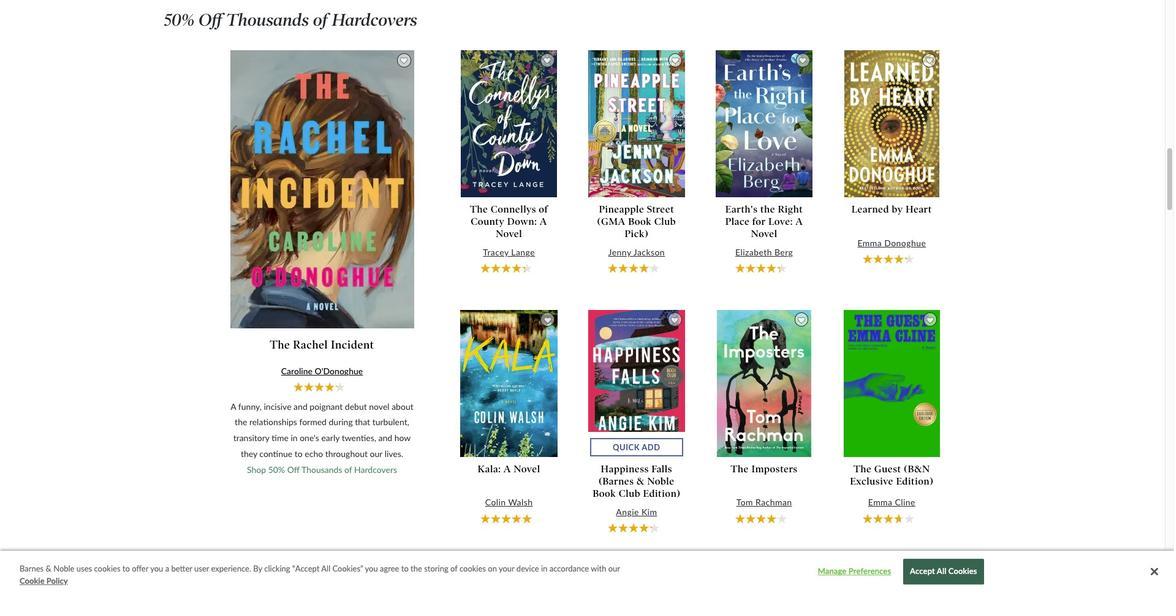 Task type: describe. For each thing, give the bounding box(es) containing it.
place
[[726, 216, 750, 228]]

tom rachman link
[[715, 497, 814, 509]]

pineapple street (gma book club pick)
[[597, 204, 676, 240]]

cline
[[895, 497, 916, 508]]

time
[[272, 433, 289, 443]]

of inside the connellys of county down: a novel
[[539, 204, 548, 215]]

pineapple street (gma book club pick) link
[[588, 204, 686, 240]]

title: learned by heart, author: emma donoghue image
[[845, 50, 940, 197]]

0 horizontal spatial to
[[123, 564, 130, 574]]

rachman
[[756, 497, 792, 508]]

the rachel incident
[[270, 338, 374, 352]]

guest
[[875, 463, 902, 475]]

connellys
[[491, 204, 536, 215]]

agree
[[380, 564, 399, 574]]

learned by heart
[[852, 204, 932, 215]]

1 cookies from the left
[[94, 564, 120, 574]]

transitory
[[233, 433, 270, 443]]

novel up walsh on the bottom left
[[514, 463, 540, 475]]

for
[[753, 216, 766, 228]]

a inside earth's the right place for love: a novel
[[796, 216, 803, 228]]

accept all cookies
[[910, 567, 978, 577]]

cookies
[[949, 567, 978, 577]]

kala: a novel link
[[460, 463, 558, 476]]

learned by heart link
[[843, 204, 941, 216]]

"accept
[[292, 564, 320, 574]]

preferences
[[849, 567, 891, 577]]

tracey lange
[[483, 247, 535, 258]]

storing
[[424, 564, 449, 574]]

angie kim link
[[588, 507, 686, 518]]

relationships
[[249, 417, 297, 428]]

tracey lange link
[[460, 247, 558, 258]]

jenny jackson link
[[588, 247, 686, 258]]

emma for the
[[869, 497, 893, 508]]

add
[[642, 443, 661, 453]]

manage preferences button
[[817, 560, 893, 584]]

incisive
[[264, 401, 292, 412]]

edition) inside happiness falls (barnes & noble book club edition)
[[643, 488, 681, 500]]

the inside earth's the right place for love: a novel
[[761, 204, 776, 215]]

jackson
[[634, 247, 665, 258]]

the inside a funny, incisive and poignant debut novel about the relationships formed during that turbulent, transitory time in one's early twenties, and how they continue to echo throughout our lives. shop 50% off thousands of hardcovers
[[235, 417, 247, 428]]

tracey
[[483, 247, 509, 258]]

in inside barnes & noble uses cookies to offer you a better user experience. by clicking "accept all cookies" you agree to the storing of cookies on your device in accordance with our cookie policy
[[541, 564, 548, 574]]

book inside happiness falls (barnes & noble book club edition)
[[593, 488, 616, 500]]

title: earth's the right place for love: a novel, author: elizabeth berg image
[[716, 50, 813, 197]]

title: the guest (b&n exclusive edition), author: emma cline image
[[844, 310, 940, 457]]

50% off thousands of hardcovers
[[164, 10, 417, 30]]

title: kala: a novel, author: colin walsh image
[[461, 310, 558, 457]]

(gma
[[597, 216, 626, 228]]

cookie
[[20, 576, 45, 586]]

novel inside earth's the right place for love: a novel
[[751, 228, 778, 240]]

& inside barnes & noble uses cookies to offer you a better user experience. by clicking "accept all cookies" you agree to the storing of cookies on your device in accordance with our cookie policy
[[46, 564, 51, 574]]

title: the rachel incident, author: caroline o'donoghue image
[[230, 50, 414, 329]]

by
[[892, 204, 903, 215]]

noble inside barnes & noble uses cookies to offer you a better user experience. by clicking "accept all cookies" you agree to the storing of cookies on your device in accordance with our cookie policy
[[53, 564, 74, 574]]

formed
[[299, 417, 327, 428]]

pick)
[[625, 228, 649, 240]]

our inside a funny, incisive and poignant debut novel about the relationships formed during that turbulent, transitory time in one's early twenties, and how they continue to echo throughout our lives. shop 50% off thousands of hardcovers
[[370, 449, 383, 459]]

colin
[[485, 497, 506, 508]]

elizabeth berg link
[[715, 247, 814, 258]]

how
[[395, 433, 411, 443]]

one's
[[300, 433, 319, 443]]

a inside the connellys of county down: a novel
[[540, 216, 547, 228]]

the guest (b&n exclusive edition) link
[[843, 463, 941, 488]]

jenny
[[609, 247, 632, 258]]

tom
[[737, 497, 753, 508]]

to inside a funny, incisive and poignant debut novel about the relationships formed during that turbulent, transitory time in one's early twenties, and how they continue to echo throughout our lives. shop 50% off thousands of hardcovers
[[295, 449, 303, 459]]

(barnes
[[599, 476, 634, 487]]

kim
[[642, 507, 657, 517]]

the connellys of county down: a novel link
[[460, 204, 558, 240]]

angie
[[616, 507, 639, 517]]

a right kala:
[[504, 463, 511, 475]]

the imposters link
[[715, 463, 814, 476]]

colin walsh
[[485, 497, 533, 508]]

learned
[[852, 204, 890, 215]]

cookie policy link
[[20, 575, 68, 587]]

the imposters
[[731, 463, 798, 475]]

by
[[253, 564, 262, 574]]

the guest (b&n exclusive edition)
[[850, 463, 934, 487]]

colin walsh link
[[460, 497, 558, 509]]

echo
[[305, 449, 323, 459]]

the inside barnes & noble uses cookies to offer you a better user experience. by clicking "accept all cookies" you agree to the storing of cookies on your device in accordance with our cookie policy
[[411, 564, 422, 574]]

caroline
[[281, 366, 313, 377]]

funny,
[[238, 401, 262, 412]]

elizabeth berg
[[736, 247, 793, 258]]

happiness falls (barnes & noble book club edition)
[[593, 463, 681, 500]]

imposters
[[752, 463, 798, 475]]

privacy alert dialog
[[0, 551, 1175, 593]]

in inside a funny, incisive and poignant debut novel about the relationships formed during that turbulent, transitory time in one's early twenties, and how they continue to echo throughout our lives. shop 50% off thousands of hardcovers
[[291, 433, 298, 443]]

lives.
[[385, 449, 403, 459]]

accept all cookies button
[[904, 560, 984, 585]]

accept
[[910, 567, 935, 577]]

they
[[241, 449, 257, 459]]

hardcovers inside a funny, incisive and poignant debut novel about the relationships formed during that turbulent, transitory time in one's early twenties, and how they continue to echo throughout our lives. shop 50% off thousands of hardcovers
[[354, 465, 397, 475]]

caroline o'donoghue link
[[281, 364, 363, 379]]

manage
[[818, 567, 847, 577]]

club inside happiness falls (barnes & noble book club edition)
[[619, 488, 641, 500]]



Task type: locate. For each thing, give the bounding box(es) containing it.
with
[[591, 564, 607, 574]]

you left a
[[150, 564, 163, 574]]

1 vertical spatial 50%
[[268, 465, 285, 475]]

tom rachman
[[737, 497, 792, 508]]

edition) down (b&n
[[897, 476, 934, 487]]

0 horizontal spatial 50%
[[164, 10, 194, 30]]

shop
[[247, 465, 266, 475]]

1 horizontal spatial you
[[365, 564, 378, 574]]

of inside a funny, incisive and poignant debut novel about the relationships formed during that turbulent, transitory time in one's early twenties, and how they continue to echo throughout our lives. shop 50% off thousands of hardcovers
[[345, 465, 352, 475]]

incident
[[331, 338, 374, 352]]

emma cline
[[869, 497, 916, 508]]

club inside pineapple street (gma book club pick)
[[654, 216, 676, 228]]

jenny jackson
[[609, 247, 665, 258]]

debut
[[345, 401, 367, 412]]

book
[[628, 216, 652, 228], [593, 488, 616, 500]]

0 vertical spatial hardcovers
[[332, 10, 417, 30]]

emma for learned
[[858, 238, 882, 248]]

0 horizontal spatial club
[[619, 488, 641, 500]]

earth's
[[726, 204, 758, 215]]

emma donoghue link
[[843, 238, 941, 249]]

1 vertical spatial emma
[[869, 497, 893, 508]]

noble down falls
[[647, 476, 675, 487]]

1 vertical spatial noble
[[53, 564, 74, 574]]

0 vertical spatial club
[[654, 216, 676, 228]]

club down street
[[654, 216, 676, 228]]

lange
[[511, 247, 535, 258]]

0 vertical spatial edition)
[[897, 476, 934, 487]]

1 vertical spatial club
[[619, 488, 641, 500]]

50% inside a funny, incisive and poignant debut novel about the relationships formed during that turbulent, transitory time in one's early twenties, and how they continue to echo throughout our lives. shop 50% off thousands of hardcovers
[[268, 465, 285, 475]]

the up the "exclusive"
[[854, 463, 872, 475]]

emma down the "exclusive"
[[869, 497, 893, 508]]

0 vertical spatial and
[[294, 401, 308, 412]]

cookies
[[94, 564, 120, 574], [460, 564, 486, 574]]

love:
[[769, 216, 793, 228]]

0 horizontal spatial in
[[291, 433, 298, 443]]

1 vertical spatial and
[[379, 433, 392, 443]]

the rachel incident link
[[224, 338, 420, 352]]

of inside barnes & noble uses cookies to offer you a better user experience. by clicking "accept all cookies" you agree to the storing of cookies on your device in accordance with our cookie policy
[[451, 564, 458, 574]]

edition) inside the "the guest (b&n exclusive edition)"
[[897, 476, 934, 487]]

book down the (barnes
[[593, 488, 616, 500]]

1 horizontal spatial the
[[411, 564, 422, 574]]

happiness
[[601, 463, 649, 475]]

a funny, incisive and poignant debut novel about the relationships formed during that turbulent, transitory time in one's early twenties, and how they continue to echo throughout our lives. shop 50% off thousands of hardcovers
[[231, 401, 414, 475]]

elizabeth
[[736, 247, 772, 258]]

caroline o'donoghue
[[281, 366, 363, 377]]

0 vertical spatial thousands
[[226, 10, 309, 30]]

title: happiness falls (barnes & noble book club edition), author: angie kim image
[[589, 310, 685, 457]]

1 you from the left
[[150, 564, 163, 574]]

the for the rachel incident
[[270, 338, 290, 352]]

our inside barnes & noble uses cookies to offer you a better user experience. by clicking "accept all cookies" you agree to the storing of cookies on your device in accordance with our cookie policy
[[609, 564, 620, 574]]

kala:
[[478, 463, 501, 475]]

noble inside happiness falls (barnes & noble book club edition)
[[647, 476, 675, 487]]

novel
[[496, 228, 522, 240], [751, 228, 778, 240], [514, 463, 540, 475]]

you left agree
[[365, 564, 378, 574]]

1 vertical spatial our
[[609, 564, 620, 574]]

title: pineapple street (gma book club pick), author: jenny jackson image
[[588, 50, 685, 197]]

thousands inside a funny, incisive and poignant debut novel about the relationships formed during that turbulent, transitory time in one's early twenties, and how they continue to echo throughout our lives. shop 50% off thousands of hardcovers
[[302, 465, 342, 475]]

quick
[[613, 443, 640, 453]]

in
[[291, 433, 298, 443], [541, 564, 548, 574]]

street
[[647, 204, 675, 215]]

pineapple
[[599, 204, 645, 215]]

0 horizontal spatial and
[[294, 401, 308, 412]]

& up cookie policy link
[[46, 564, 51, 574]]

that
[[355, 417, 370, 428]]

the left storing on the left bottom of page
[[411, 564, 422, 574]]

0 horizontal spatial off
[[198, 10, 222, 30]]

to right agree
[[401, 564, 409, 574]]

all inside button
[[937, 567, 947, 577]]

2 cookies from the left
[[460, 564, 486, 574]]

earth's the right place for love: a novel link
[[715, 204, 814, 240]]

the inside the connellys of county down: a novel
[[470, 204, 488, 215]]

of
[[313, 10, 328, 30], [539, 204, 548, 215], [345, 465, 352, 475], [451, 564, 458, 574]]

walsh
[[508, 497, 533, 508]]

book inside pineapple street (gma book club pick)
[[628, 216, 652, 228]]

all right "accept
[[321, 564, 331, 574]]

to left echo
[[295, 449, 303, 459]]

a
[[540, 216, 547, 228], [796, 216, 803, 228], [231, 401, 236, 412], [504, 463, 511, 475]]

in right device
[[541, 564, 548, 574]]

turbulent,
[[373, 417, 409, 428]]

2 horizontal spatial to
[[401, 564, 409, 574]]

a right "down:"
[[540, 216, 547, 228]]

1 horizontal spatial club
[[654, 216, 676, 228]]

better
[[171, 564, 192, 574]]

donoghue
[[885, 238, 926, 248]]

1 vertical spatial book
[[593, 488, 616, 500]]

to left "offer"
[[123, 564, 130, 574]]

a inside a funny, incisive and poignant debut novel about the relationships formed during that turbulent, transitory time in one's early twenties, and how they continue to echo throughout our lives. shop 50% off thousands of hardcovers
[[231, 401, 236, 412]]

the up for
[[761, 204, 776, 215]]

the up county
[[470, 204, 488, 215]]

about
[[392, 401, 414, 412]]

1 horizontal spatial all
[[937, 567, 947, 577]]

experience.
[[211, 564, 251, 574]]

the for the guest (b&n exclusive edition)
[[854, 463, 872, 475]]

1 horizontal spatial book
[[628, 216, 652, 228]]

quick add
[[613, 443, 661, 453]]

0 horizontal spatial book
[[593, 488, 616, 500]]

poignant
[[310, 401, 343, 412]]

the
[[470, 204, 488, 215], [270, 338, 290, 352], [731, 463, 749, 475], [854, 463, 872, 475]]

edition) up kim
[[643, 488, 681, 500]]

our right with
[[609, 564, 620, 574]]

hardcovers
[[332, 10, 417, 30], [354, 465, 397, 475]]

uses
[[76, 564, 92, 574]]

0 vertical spatial &
[[637, 476, 645, 487]]

1 horizontal spatial to
[[295, 449, 303, 459]]

cookies right uses
[[94, 564, 120, 574]]

the connellys of county down: a novel
[[470, 204, 548, 240]]

0 horizontal spatial edition)
[[643, 488, 681, 500]]

0 horizontal spatial &
[[46, 564, 51, 574]]

in right the time
[[291, 433, 298, 443]]

book up pick)
[[628, 216, 652, 228]]

1 horizontal spatial our
[[609, 564, 620, 574]]

0 vertical spatial emma
[[858, 238, 882, 248]]

continue
[[260, 449, 293, 459]]

0 horizontal spatial our
[[370, 449, 383, 459]]

2 horizontal spatial the
[[761, 204, 776, 215]]

1 horizontal spatial cookies
[[460, 564, 486, 574]]

the left rachel
[[270, 338, 290, 352]]

twenties,
[[342, 433, 376, 443]]

earth's the right place for love: a novel
[[726, 204, 803, 240]]

& inside happiness falls (barnes & noble book club edition)
[[637, 476, 645, 487]]

the down funny,
[[235, 417, 247, 428]]

club down the (barnes
[[619, 488, 641, 500]]

rachel
[[293, 338, 328, 352]]

down:
[[507, 216, 537, 228]]

offer
[[132, 564, 148, 574]]

0 horizontal spatial cookies
[[94, 564, 120, 574]]

& down happiness
[[637, 476, 645, 487]]

kala: a novel
[[478, 463, 540, 475]]

0 horizontal spatial the
[[235, 417, 247, 428]]

early
[[321, 433, 340, 443]]

emma donoghue
[[858, 238, 926, 248]]

during
[[329, 417, 353, 428]]

a down right
[[796, 216, 803, 228]]

throughout
[[325, 449, 368, 459]]

0 horizontal spatial you
[[150, 564, 163, 574]]

and up the formed
[[294, 401, 308, 412]]

0 vertical spatial the
[[761, 204, 776, 215]]

1 horizontal spatial and
[[379, 433, 392, 443]]

all inside barnes & noble uses cookies to offer you a better user experience. by clicking "accept all cookies" you agree to the storing of cookies on your device in accordance with our cookie policy
[[321, 564, 331, 574]]

1 vertical spatial edition)
[[643, 488, 681, 500]]

0 horizontal spatial noble
[[53, 564, 74, 574]]

the inside the "the guest (b&n exclusive edition)"
[[854, 463, 872, 475]]

and down turbulent,
[[379, 433, 392, 443]]

your
[[499, 564, 515, 574]]

novel down for
[[751, 228, 778, 240]]

off inside a funny, incisive and poignant debut novel about the relationships formed during that turbulent, transitory time in one's early twenties, and how they continue to echo throughout our lives. shop 50% off thousands of hardcovers
[[287, 465, 300, 475]]

0 vertical spatial our
[[370, 449, 383, 459]]

1 vertical spatial thousands
[[302, 465, 342, 475]]

novel down "down:"
[[496, 228, 522, 240]]

clicking
[[264, 564, 290, 574]]

all
[[321, 564, 331, 574], [937, 567, 947, 577]]

noble up policy
[[53, 564, 74, 574]]

novel
[[369, 401, 390, 412]]

quick add button
[[590, 438, 683, 456]]

1 horizontal spatial noble
[[647, 476, 675, 487]]

barnes & noble uses cookies to offer you a better user experience. by clicking "accept all cookies" you agree to the storing of cookies on your device in accordance with our cookie policy
[[20, 564, 620, 586]]

1 horizontal spatial 50%
[[268, 465, 285, 475]]

title: the imposters, author: tom rachman image
[[717, 310, 812, 457]]

exclusive
[[850, 476, 894, 487]]

1 vertical spatial off
[[287, 465, 300, 475]]

1 horizontal spatial edition)
[[897, 476, 934, 487]]

0 vertical spatial off
[[198, 10, 222, 30]]

0 vertical spatial 50%
[[164, 10, 194, 30]]

novel inside the connellys of county down: a novel
[[496, 228, 522, 240]]

1 horizontal spatial in
[[541, 564, 548, 574]]

0 vertical spatial book
[[628, 216, 652, 228]]

1 vertical spatial &
[[46, 564, 51, 574]]

emma down learned
[[858, 238, 882, 248]]

cookies left "on" at the bottom of page
[[460, 564, 486, 574]]

the up tom
[[731, 463, 749, 475]]

the for the connellys of county down: a novel
[[470, 204, 488, 215]]

o'donoghue
[[315, 366, 363, 377]]

all right accept
[[937, 567, 947, 577]]

1 vertical spatial in
[[541, 564, 548, 574]]

the for the imposters
[[731, 463, 749, 475]]

a left funny,
[[231, 401, 236, 412]]

0 vertical spatial noble
[[647, 476, 675, 487]]

policy
[[46, 576, 68, 586]]

thousands
[[226, 10, 309, 30], [302, 465, 342, 475]]

our
[[370, 449, 383, 459], [609, 564, 620, 574]]

the
[[761, 204, 776, 215], [235, 417, 247, 428], [411, 564, 422, 574]]

0 vertical spatial in
[[291, 433, 298, 443]]

1 horizontal spatial &
[[637, 476, 645, 487]]

club
[[654, 216, 676, 228], [619, 488, 641, 500]]

user
[[194, 564, 209, 574]]

2 you from the left
[[365, 564, 378, 574]]

noble
[[647, 476, 675, 487], [53, 564, 74, 574]]

1 vertical spatial hardcovers
[[354, 465, 397, 475]]

0 horizontal spatial all
[[321, 564, 331, 574]]

title: the connellys of county down: a novel, author: tracey lange image
[[461, 50, 557, 197]]

emma cline link
[[843, 497, 941, 509]]

1 vertical spatial the
[[235, 417, 247, 428]]

1 horizontal spatial off
[[287, 465, 300, 475]]

our left lives.
[[370, 449, 383, 459]]

2 vertical spatial the
[[411, 564, 422, 574]]

off
[[198, 10, 222, 30], [287, 465, 300, 475]]



Task type: vqa. For each thing, say whether or not it's contained in the screenshot.
,
no



